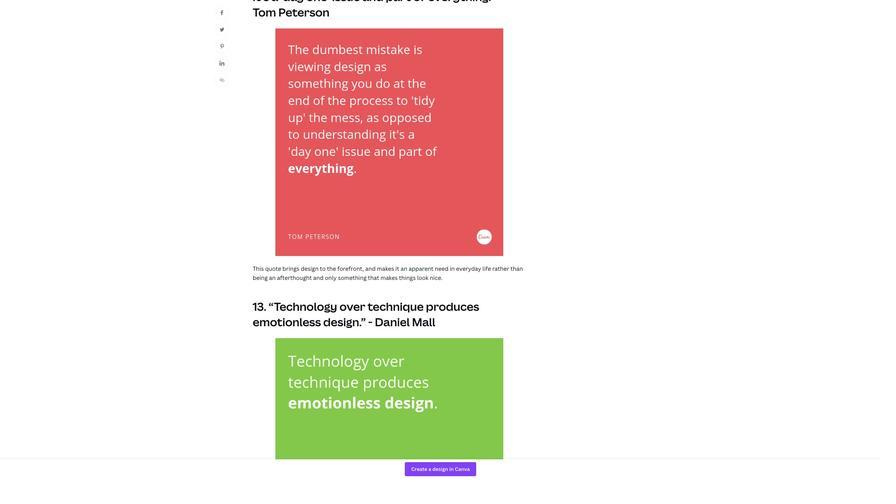 Task type: vqa. For each thing, say whether or not it's contained in the screenshot.
About link on the bottom right
no



Task type: describe. For each thing, give the bounding box(es) containing it.
something
[[338, 274, 367, 282]]

brings
[[283, 265, 299, 273]]

only
[[325, 274, 337, 282]]

the
[[327, 265, 336, 273]]

technique
[[368, 299, 424, 315]]

daniel
[[375, 315, 410, 330]]

rather
[[492, 265, 509, 273]]

produces
[[426, 299, 479, 315]]

nice.
[[430, 274, 443, 282]]

quote
[[265, 265, 281, 273]]

it
[[395, 265, 399, 273]]

afterthought
[[277, 274, 312, 282]]

1 vertical spatial and
[[313, 274, 324, 282]]

13.
[[253, 299, 266, 315]]

apparent
[[409, 265, 434, 273]]

need
[[435, 265, 448, 273]]

1 horizontal spatial an
[[401, 265, 407, 273]]

being
[[253, 274, 268, 282]]



Task type: locate. For each thing, give the bounding box(es) containing it.
0 horizontal spatial an
[[269, 274, 276, 282]]

"technology
[[269, 299, 337, 315]]

0 vertical spatial makes
[[377, 265, 394, 273]]

an right it
[[401, 265, 407, 273]]

1 horizontal spatial and
[[365, 265, 376, 273]]

makes down it
[[381, 274, 398, 282]]

0 vertical spatial an
[[401, 265, 407, 273]]

things
[[399, 274, 416, 282]]

13. "technology over technique produces emotionless design." - daniel mall
[[253, 299, 479, 330]]

this quote brings design to the forefront, and makes it an apparent need in everyday life rather than being an afterthought and only something that makes things look nice.
[[253, 265, 523, 282]]

over
[[340, 299, 365, 315]]

an down quote
[[269, 274, 276, 282]]

and down to
[[313, 274, 324, 282]]

1 vertical spatial an
[[269, 274, 276, 282]]

in
[[450, 265, 455, 273]]

life
[[483, 265, 491, 273]]

1 vertical spatial makes
[[381, 274, 398, 282]]

emotionless
[[253, 315, 321, 330]]

this
[[253, 265, 264, 273]]

an
[[401, 265, 407, 273], [269, 274, 276, 282]]

everyday
[[456, 265, 481, 273]]

and up that
[[365, 265, 376, 273]]

look
[[417, 274, 428, 282]]

design
[[301, 265, 319, 273]]

forefront,
[[337, 265, 364, 273]]

0 horizontal spatial and
[[313, 274, 324, 282]]

makes
[[377, 265, 394, 273], [381, 274, 398, 282]]

design."
[[323, 315, 366, 330]]

mall
[[412, 315, 435, 330]]

and
[[365, 265, 376, 273], [313, 274, 324, 282]]

makes left it
[[377, 265, 394, 273]]

0 vertical spatial and
[[365, 265, 376, 273]]

that
[[368, 274, 379, 282]]

to
[[320, 265, 326, 273]]

-
[[368, 315, 373, 330]]

than
[[511, 265, 523, 273]]



